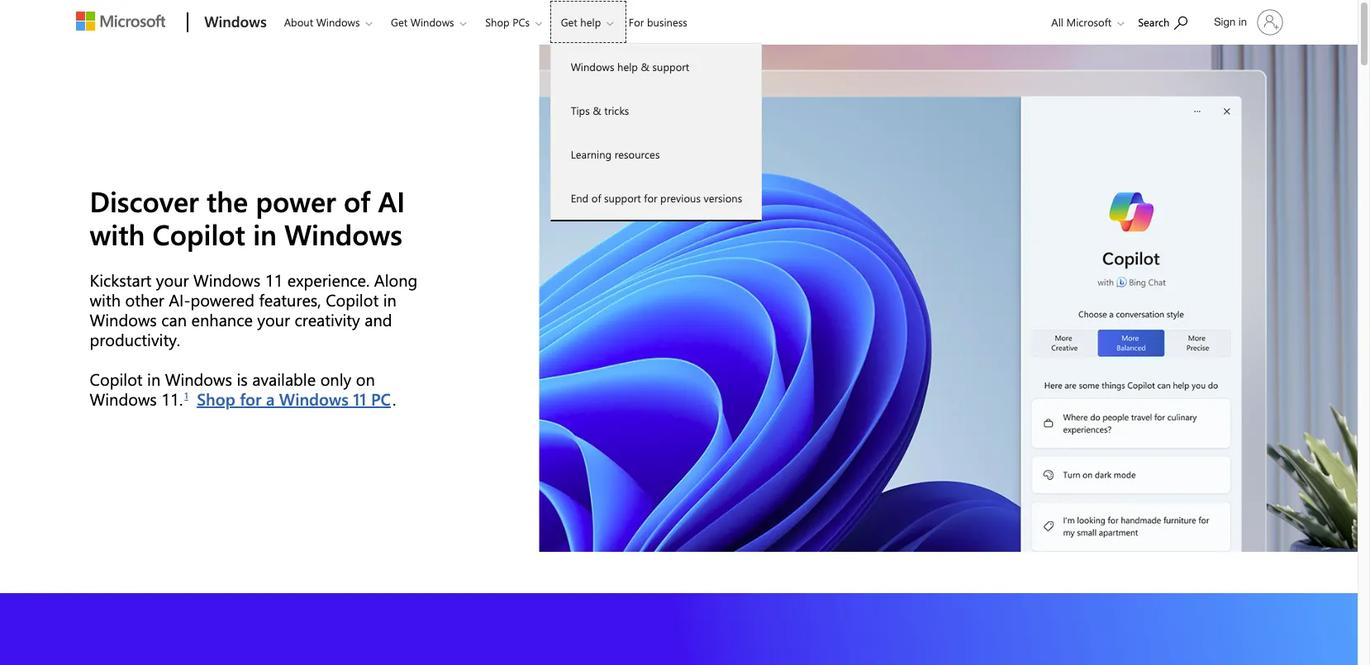 Task type: describe. For each thing, give the bounding box(es) containing it.
business
[[647, 15, 688, 29]]

end
[[571, 191, 589, 205]]

& inside "link"
[[641, 60, 650, 74]]

0 horizontal spatial support
[[604, 191, 641, 205]]

support inside "link"
[[653, 60, 690, 74]]

help for get
[[581, 15, 601, 29]]

get help
[[561, 15, 601, 29]]

search button
[[1131, 2, 1195, 40]]

sign in
[[1214, 16, 1247, 28]]

search
[[1138, 15, 1170, 29]]

get help button
[[550, 1, 627, 43]]

for
[[629, 15, 644, 29]]

for business
[[629, 15, 688, 29]]

sign
[[1214, 16, 1236, 28]]

windows link
[[196, 1, 272, 45]]

windows help & support link
[[551, 45, 761, 88]]

windows inside 'link'
[[204, 12, 267, 31]]

tricks
[[604, 103, 629, 117]]

windows inside "link"
[[571, 60, 615, 74]]

microsoft
[[1067, 15, 1112, 29]]

get windows
[[391, 15, 454, 29]]

resources
[[615, 147, 660, 161]]

1 vertical spatial for
[[240, 388, 262, 410]]

learning resources link
[[551, 132, 761, 176]]

pcs
[[513, 15, 530, 29]]

windows right a
[[279, 388, 349, 410]]

about windows
[[284, 15, 360, 29]]

versions
[[704, 191, 742, 205]]

tips
[[571, 103, 590, 117]]

0 horizontal spatial &
[[593, 103, 602, 117]]

windows left shop pcs at the left
[[411, 15, 454, 29]]

shop for shop pcs
[[485, 15, 510, 29]]

pc
[[371, 388, 391, 410]]

Search search field
[[1130, 2, 1204, 40]]



Task type: locate. For each thing, give the bounding box(es) containing it.
windows up tips & tricks
[[571, 60, 615, 74]]

shop pcs
[[485, 15, 530, 29]]

& up tips & tricks link
[[641, 60, 650, 74]]

get inside get windows dropdown button
[[391, 15, 408, 29]]

0 horizontal spatial for
[[240, 388, 262, 410]]

windows left about
[[204, 12, 267, 31]]

11
[[353, 388, 367, 410]]

in
[[1239, 16, 1247, 28]]

help for windows
[[618, 60, 638, 74]]

shop for a windows 11 pc link
[[195, 386, 393, 412]]

end of support for previous versions link
[[551, 176, 761, 220]]

tips & tricks
[[571, 103, 629, 117]]

& right tips
[[593, 103, 602, 117]]

shop for shop for a windows 11 pc
[[197, 388, 235, 410]]

windows
[[204, 12, 267, 31], [316, 15, 360, 29], [411, 15, 454, 29], [571, 60, 615, 74], [279, 388, 349, 410]]

help inside "link"
[[618, 60, 638, 74]]

all microsoft
[[1052, 15, 1112, 29]]

1 horizontal spatial help
[[618, 60, 638, 74]]

learning resources
[[571, 147, 660, 161]]

1 vertical spatial support
[[604, 191, 641, 205]]

all microsoft button
[[1038, 1, 1129, 43]]

1 horizontal spatial get
[[561, 15, 578, 29]]

help up tricks at the top of the page
[[618, 60, 638, 74]]

1 vertical spatial &
[[593, 103, 602, 117]]

for left a
[[240, 388, 262, 410]]

about
[[284, 15, 313, 29]]

1 vertical spatial help
[[618, 60, 638, 74]]

0 vertical spatial help
[[581, 15, 601, 29]]

learning
[[571, 147, 612, 161]]

windows right about
[[316, 15, 360, 29]]

shop inside shop for a windows 11 pc link
[[197, 388, 235, 410]]

windows help & support
[[571, 60, 690, 74]]

about windows button
[[273, 1, 386, 43]]

sign in link
[[1204, 2, 1290, 42]]

shop inside shop pcs dropdown button
[[485, 15, 510, 29]]

0 horizontal spatial shop
[[197, 388, 235, 410]]

1 get from the left
[[391, 15, 408, 29]]

support right 'of'
[[604, 191, 641, 205]]

get for get help
[[561, 15, 578, 29]]

for business link
[[621, 1, 695, 41]]

1 link
[[183, 388, 190, 404]]

get for get windows
[[391, 15, 408, 29]]

get right pcs
[[561, 15, 578, 29]]

shop pcs button
[[475, 1, 556, 43]]

1 horizontal spatial shop
[[485, 15, 510, 29]]

2 get from the left
[[561, 15, 578, 29]]

1 horizontal spatial for
[[644, 191, 658, 205]]

1
[[185, 389, 188, 402]]

1 vertical spatial shop
[[197, 388, 235, 410]]

1 horizontal spatial support
[[653, 60, 690, 74]]

support down business
[[653, 60, 690, 74]]

0 horizontal spatial help
[[581, 15, 601, 29]]

help left for
[[581, 15, 601, 29]]

for
[[644, 191, 658, 205], [240, 388, 262, 410]]

0 horizontal spatial get
[[391, 15, 408, 29]]

shop for a windows 11 pc
[[197, 388, 391, 410]]

1 horizontal spatial &
[[641, 60, 650, 74]]

help
[[581, 15, 601, 29], [618, 60, 638, 74]]

0 vertical spatial &
[[641, 60, 650, 74]]

0 vertical spatial for
[[644, 191, 658, 205]]

a
[[266, 388, 275, 410]]

shop left pcs
[[485, 15, 510, 29]]

0 vertical spatial support
[[653, 60, 690, 74]]

for left previous
[[644, 191, 658, 205]]

get inside get help 'dropdown button'
[[561, 15, 578, 29]]

0 vertical spatial shop
[[485, 15, 510, 29]]

shop right 1
[[197, 388, 235, 410]]

of
[[592, 191, 601, 205]]

get windows button
[[380, 1, 480, 43]]

get right about windows dropdown button
[[391, 15, 408, 29]]

tips & tricks link
[[551, 88, 761, 132]]

help inside 'dropdown button'
[[581, 15, 601, 29]]

get
[[391, 15, 408, 29], [561, 15, 578, 29]]

end of support for previous versions
[[571, 191, 742, 205]]

microsoft image
[[76, 12, 165, 31]]

&
[[641, 60, 650, 74], [593, 103, 602, 117]]

shop
[[485, 15, 510, 29], [197, 388, 235, 410]]

support
[[653, 60, 690, 74], [604, 191, 641, 205]]

previous
[[661, 191, 701, 205]]

all
[[1052, 15, 1064, 29]]



Task type: vqa. For each thing, say whether or not it's contained in the screenshot.
& inside the 'link'
yes



